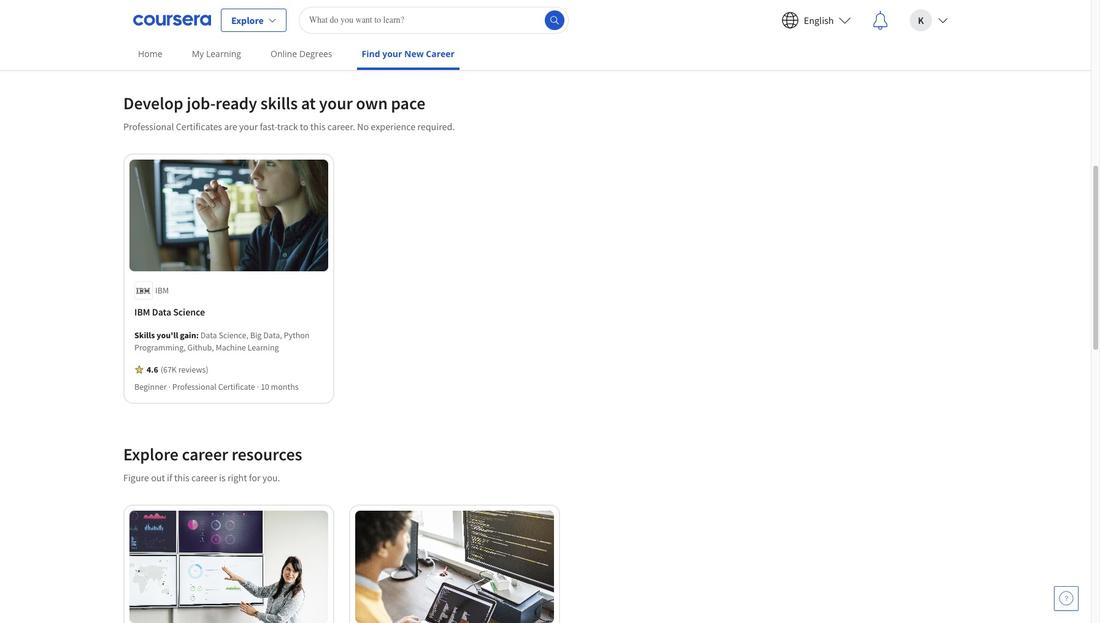 Task type: vqa. For each thing, say whether or not it's contained in the screenshot.
"Explore career resources Figure out if this career is right for you."
yes



Task type: describe. For each thing, give the bounding box(es) containing it.
find your new career link
[[357, 40, 460, 70]]

you'll
[[157, 330, 178, 341]]

english
[[805, 14, 834, 26]]

to
[[300, 120, 309, 133]]

my
[[192, 48, 204, 60]]

develop
[[123, 92, 183, 114]]

4.6
[[147, 364, 158, 375]]

science
[[173, 306, 205, 318]]

resources
[[232, 443, 302, 466]]

2 horizontal spatial your
[[383, 48, 402, 60]]

own
[[356, 92, 388, 114]]

at
[[301, 92, 316, 114]]

out
[[151, 472, 165, 484]]

this inside develop job-ready skills at your own pace professional certificates are your fast-track to this career. no experience required.
[[311, 120, 326, 133]]

k button
[[901, 0, 958, 40]]

explore for explore career resources figure out if this career is right for you.
[[123, 443, 179, 466]]

1 vertical spatial professional
[[172, 381, 217, 393]]

no
[[357, 120, 369, 133]]

this inside explore career resources figure out if this career is right for you.
[[174, 472, 190, 484]]

beginner · professional certificate · 10 months
[[134, 381, 299, 393]]

you.
[[263, 472, 280, 484]]

0 vertical spatial learning
[[206, 48, 241, 60]]

data inside 'data science, big data, python programming, github, machine learning'
[[201, 330, 217, 341]]

:
[[196, 330, 199, 341]]

home
[[138, 48, 163, 60]]

for
[[249, 472, 261, 484]]

find your new career
[[362, 48, 455, 60]]

right
[[228, 472, 247, 484]]

ibm for ibm
[[155, 285, 169, 296]]

4.6 (67k reviews)
[[147, 364, 209, 375]]

track
[[277, 120, 298, 133]]

english button
[[773, 0, 861, 40]]

10
[[261, 381, 269, 393]]

skills
[[134, 330, 155, 341]]

1 vertical spatial career
[[191, 472, 217, 484]]

2 · from the left
[[257, 381, 259, 393]]

career
[[426, 48, 455, 60]]

degrees
[[299, 48, 333, 60]]

if
[[167, 472, 172, 484]]

home link
[[133, 40, 167, 68]]

experience
[[371, 120, 416, 133]]

is
[[219, 472, 226, 484]]

career.
[[328, 120, 355, 133]]

1 horizontal spatial your
[[319, 92, 353, 114]]

beginner
[[134, 381, 167, 393]]

my learning link
[[187, 40, 246, 68]]

What do you want to learn? text field
[[299, 6, 569, 33]]

machine
[[216, 342, 246, 353]]

1 · from the left
[[169, 381, 171, 393]]

reviews)
[[179, 364, 209, 375]]

develop job-ready skills at your own pace professional certificates are your fast-track to this career. no experience required.
[[123, 92, 455, 133]]

help center image
[[1060, 591, 1075, 606]]

data science, big data, python programming, github, machine learning
[[134, 330, 310, 353]]

github,
[[188, 342, 214, 353]]

big
[[250, 330, 262, 341]]

0 vertical spatial career
[[182, 443, 228, 466]]



Task type: locate. For each thing, give the bounding box(es) containing it.
1 horizontal spatial explore
[[231, 14, 264, 26]]

skills you'll gain :
[[134, 330, 201, 341]]

data
[[152, 306, 171, 318], [201, 330, 217, 341]]

0 horizontal spatial this
[[174, 472, 190, 484]]

are
[[224, 120, 237, 133]]

1 vertical spatial data
[[201, 330, 217, 341]]

1 horizontal spatial ·
[[257, 381, 259, 393]]

1 horizontal spatial ibm
[[155, 285, 169, 296]]

months
[[271, 381, 299, 393]]

0 horizontal spatial explore
[[123, 443, 179, 466]]

new
[[405, 48, 424, 60]]

programming,
[[134, 342, 186, 353]]

coursera image
[[133, 10, 211, 30]]

data up skills you'll gain :
[[152, 306, 171, 318]]

0 vertical spatial this
[[311, 120, 326, 133]]

online degrees link
[[266, 40, 337, 68]]

0 horizontal spatial data
[[152, 306, 171, 318]]

ibm
[[155, 285, 169, 296], [134, 306, 150, 318]]

online degrees
[[271, 48, 333, 60]]

1 vertical spatial ibm
[[134, 306, 150, 318]]

find
[[362, 48, 380, 60]]

skills
[[261, 92, 298, 114]]

k
[[919, 14, 925, 26]]

my learning
[[192, 48, 241, 60]]

0 vertical spatial data
[[152, 306, 171, 318]]

0 vertical spatial ibm
[[155, 285, 169, 296]]

career
[[182, 443, 228, 466], [191, 472, 217, 484]]

1 vertical spatial your
[[319, 92, 353, 114]]

this right if
[[174, 472, 190, 484]]

· left 10
[[257, 381, 259, 393]]

1 horizontal spatial this
[[311, 120, 326, 133]]

ibm data science
[[134, 306, 205, 318]]

this right to
[[311, 120, 326, 133]]

professional down reviews)
[[172, 381, 217, 393]]

2 vertical spatial your
[[239, 120, 258, 133]]

your
[[383, 48, 402, 60], [319, 92, 353, 114], [239, 120, 258, 133]]

job-
[[187, 92, 216, 114]]

ibm up skills
[[134, 306, 150, 318]]

explore up my learning
[[231, 14, 264, 26]]

learning
[[206, 48, 241, 60], [248, 342, 279, 353]]

professional inside develop job-ready skills at your own pace professional certificates are your fast-track to this career. no experience required.
[[123, 120, 174, 133]]

0 horizontal spatial ·
[[169, 381, 171, 393]]

explore button
[[221, 8, 287, 32]]

fast-
[[260, 120, 277, 133]]

learning inside 'data science, big data, python programming, github, machine learning'
[[248, 342, 279, 353]]

explore career resources figure out if this career is right for you.
[[123, 443, 302, 484]]

learning right my
[[206, 48, 241, 60]]

data,
[[264, 330, 282, 341]]

your up career.
[[319, 92, 353, 114]]

science,
[[219, 330, 249, 341]]

1 horizontal spatial data
[[201, 330, 217, 341]]

0 vertical spatial your
[[383, 48, 402, 60]]

certificates
[[176, 120, 222, 133]]

your right find
[[383, 48, 402, 60]]

0 vertical spatial explore
[[231, 14, 264, 26]]

ready
[[216, 92, 257, 114]]

pace
[[391, 92, 426, 114]]

· down (67k
[[169, 381, 171, 393]]

this
[[311, 120, 326, 133], [174, 472, 190, 484]]

python
[[284, 330, 310, 341]]

your right "are"
[[239, 120, 258, 133]]

explore up out
[[123, 443, 179, 466]]

career up is
[[182, 443, 228, 466]]

explore inside popup button
[[231, 14, 264, 26]]

gain
[[180, 330, 196, 341]]

1 vertical spatial explore
[[123, 443, 179, 466]]

required.
[[418, 120, 455, 133]]

1 horizontal spatial learning
[[248, 342, 279, 353]]

1 vertical spatial learning
[[248, 342, 279, 353]]

None search field
[[299, 6, 569, 33]]

·
[[169, 381, 171, 393], [257, 381, 259, 393]]

1 vertical spatial this
[[174, 472, 190, 484]]

0 horizontal spatial your
[[239, 120, 258, 133]]

0 horizontal spatial ibm
[[134, 306, 150, 318]]

professional
[[123, 120, 174, 133], [172, 381, 217, 393]]

data right ':'
[[201, 330, 217, 341]]

ibm data science link
[[134, 305, 324, 319]]

ibm up 'ibm data science'
[[155, 285, 169, 296]]

figure
[[123, 472, 149, 484]]

ibm for ibm data science
[[134, 306, 150, 318]]

explore
[[231, 14, 264, 26], [123, 443, 179, 466]]

0 vertical spatial professional
[[123, 120, 174, 133]]

learning down big
[[248, 342, 279, 353]]

0 horizontal spatial learning
[[206, 48, 241, 60]]

explore inside explore career resources figure out if this career is right for you.
[[123, 443, 179, 466]]

certificate
[[218, 381, 255, 393]]

career left is
[[191, 472, 217, 484]]

(67k
[[161, 364, 177, 375]]

professional down develop
[[123, 120, 174, 133]]

explore for explore
[[231, 14, 264, 26]]

online
[[271, 48, 297, 60]]



